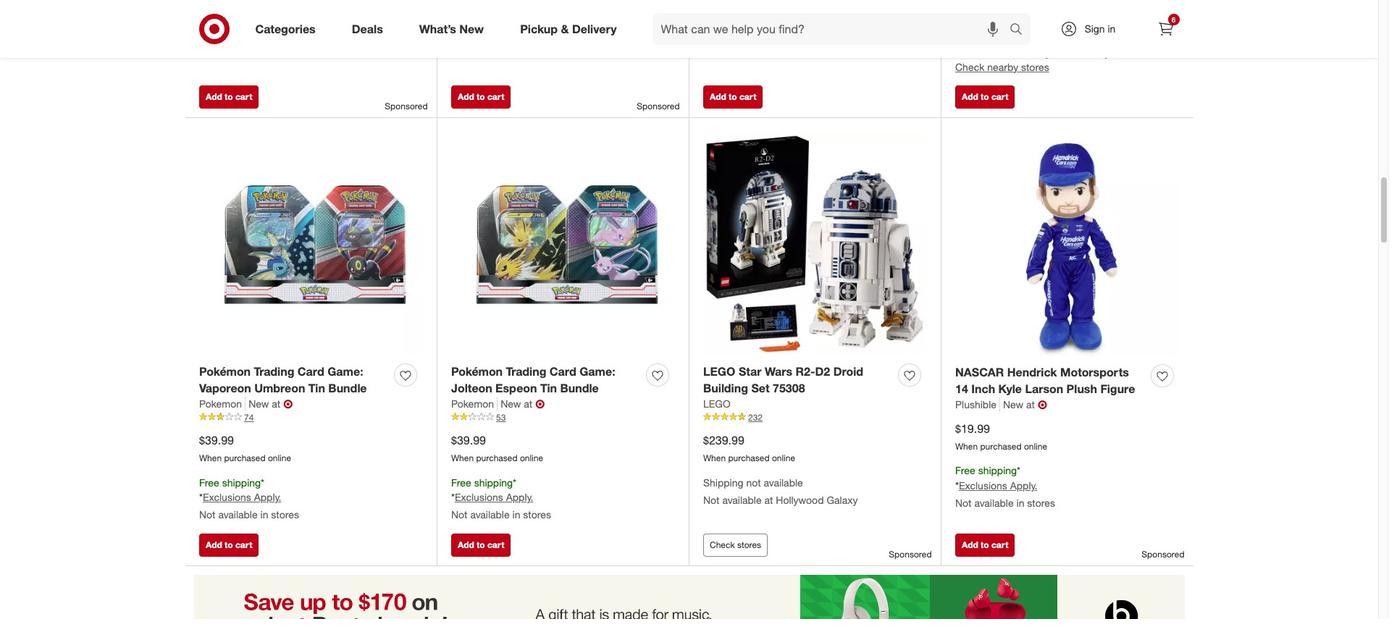 Task type: describe. For each thing, give the bounding box(es) containing it.
plushible
[[956, 398, 997, 411]]

1 vertical spatial check nearby stores button
[[956, 60, 1050, 74]]

when for pokémon trading card game: vaporeon umbreon tin bundle
[[199, 453, 222, 464]]

when for lego star wars r2-d2 droid building set 75308
[[704, 453, 726, 464]]

nascar hendrick motorsports 14 inch kyle larson plush figure
[[956, 365, 1136, 396]]

purchased for inch
[[981, 441, 1022, 452]]

$39.99 for pokémon trading card game: jolteon espeon tin bundle
[[451, 433, 486, 448]]

not inside 'shipping not available not available at hollywood galaxy'
[[704, 495, 720, 507]]

¬ for kyle
[[1038, 398, 1048, 412]]

d2
[[816, 365, 831, 379]]

apply. inside free shipping * exclusions apply. not available at hollywood galaxy check nearby stores
[[1011, 29, 1038, 41]]

purchased for jolteon
[[476, 453, 518, 464]]

umbreon
[[254, 381, 305, 396]]

new for pokémon trading card game: vaporeon umbreon tin bundle
[[249, 398, 269, 410]]

6 link
[[1150, 13, 1182, 45]]

lego for lego
[[704, 398, 731, 410]]

$239.99 when purchased online
[[704, 433, 796, 464]]

pokemon link for jolteon
[[451, 397, 498, 411]]

pokémon for jolteon
[[451, 365, 503, 379]]

232
[[749, 412, 763, 423]]

lego star wars r2-d2 droid building set 75308 link
[[704, 364, 893, 397]]

shipping not available not available at hollywood galaxy
[[704, 477, 858, 507]]

sign
[[1085, 22, 1106, 35]]

card for espeon
[[550, 365, 577, 379]]

galaxy inside 'shipping not available not available at hollywood galaxy'
[[827, 495, 858, 507]]

lego star wars r2-d2 droid building set 75308
[[704, 365, 864, 396]]

search
[[1003, 23, 1038, 37]]

espeon
[[496, 381, 537, 396]]

nearby inside button
[[231, 13, 262, 25]]

set
[[752, 381, 770, 396]]

74
[[244, 412, 254, 423]]

pokémon trading card game: jolteon espeon tin bundle link
[[451, 364, 641, 397]]

not
[[747, 477, 761, 489]]

what's new
[[419, 21, 484, 36]]

not inside free shipping * exclusions apply. not available at hollywood galaxy check nearby stores
[[956, 46, 972, 58]]

larson
[[1026, 382, 1064, 396]]

* inside free shipping * exclusions apply. not available at hollywood galaxy check nearby stores
[[1017, 14, 1021, 26]]

What can we help you find? suggestions appear below search field
[[653, 13, 1013, 45]]

figure
[[1101, 382, 1136, 396]]

online for kyle
[[1025, 441, 1048, 452]]

hollywood inside free shipping * exclusions apply. not available at hollywood galaxy check nearby stores
[[1029, 46, 1077, 58]]

$39.99 when purchased online for vaporeon
[[199, 433, 291, 464]]

pickup
[[520, 21, 558, 36]]

75308
[[773, 381, 806, 396]]

deals
[[352, 21, 383, 36]]

pokémon trading card game: jolteon espeon tin bundle
[[451, 365, 616, 396]]

53
[[496, 412, 506, 423]]

check for check nearby stores
[[199, 13, 229, 25]]

free shipping * * exclusions apply. not available in stores for pokémon trading card game: vaporeon umbreon tin bundle
[[199, 477, 299, 521]]

hendrick
[[1008, 365, 1058, 380]]

¬ for espeon
[[536, 397, 545, 411]]

what's new link
[[407, 13, 502, 45]]

advertisement region
[[185, 575, 1194, 620]]

¬ for umbreon
[[283, 397, 293, 411]]

plushible link
[[956, 398, 1001, 412]]

star
[[739, 365, 762, 379]]

online for espeon
[[520, 453, 544, 464]]

at for nascar hendrick motorsports 14 inch kyle larson plush figure
[[1027, 398, 1036, 411]]

delivery
[[572, 21, 617, 36]]

bundle for pokémon trading card game: jolteon espeon tin bundle
[[560, 381, 599, 396]]

online for droid
[[772, 453, 796, 464]]

pickup & delivery
[[520, 21, 617, 36]]

card for umbreon
[[298, 365, 324, 379]]

check nearby stores
[[199, 13, 293, 25]]

check stores
[[710, 540, 762, 551]]

$239.99
[[704, 433, 745, 448]]

categories
[[255, 21, 316, 36]]

$19.99
[[956, 422, 991, 436]]

categories link
[[243, 13, 334, 45]]

pokemon for vaporeon
[[199, 398, 242, 410]]



Task type: locate. For each thing, give the bounding box(es) containing it.
purchased down 53
[[476, 453, 518, 464]]

1 pokemon new at ¬ from the left
[[199, 397, 293, 411]]

when down $19.99
[[956, 441, 978, 452]]

2 tin from the left
[[541, 381, 557, 396]]

0 horizontal spatial check nearby stores button
[[199, 12, 293, 26]]

trading
[[254, 365, 295, 379], [506, 365, 547, 379]]

1 horizontal spatial bundle
[[560, 381, 599, 396]]

new for nascar hendrick motorsports 14 inch kyle larson plush figure
[[1004, 398, 1024, 411]]

pokémon inside pokémon trading card game: vaporeon umbreon tin bundle
[[199, 365, 251, 379]]

pokémon trading card game: jolteon espeon tin bundle image
[[451, 132, 675, 356], [451, 132, 675, 356]]

1 horizontal spatial check nearby stores button
[[956, 60, 1050, 74]]

1 pokemon link from the left
[[199, 397, 246, 411]]

pokemon link
[[199, 397, 246, 411], [451, 397, 498, 411]]

pokemon down vaporeon
[[199, 398, 242, 410]]

1 horizontal spatial pokemon new at ¬
[[451, 397, 545, 411]]

card up 53 link
[[550, 365, 577, 379]]

card inside pokémon trading card game: vaporeon umbreon tin bundle
[[298, 365, 324, 379]]

$39.99 when purchased online down 74
[[199, 433, 291, 464]]

kyle
[[999, 382, 1022, 396]]

53 link
[[451, 411, 675, 424]]

pokémon trading card game: vaporeon umbreon tin bundle image
[[199, 132, 422, 356], [199, 132, 422, 356]]

shipping inside free shipping * exclusions apply. not available at hollywood galaxy check nearby stores
[[979, 14, 1017, 26]]

pokemon new at ¬
[[199, 397, 293, 411], [451, 397, 545, 411]]

purchased inside $239.99 when purchased online
[[729, 453, 770, 464]]

0 horizontal spatial card
[[298, 365, 324, 379]]

0 horizontal spatial pokémon
[[199, 365, 251, 379]]

when inside $19.99 when purchased online
[[956, 441, 978, 452]]

available inside free shipping * exclusions apply. not available at hollywood galaxy check nearby stores
[[975, 46, 1014, 58]]

shipping
[[979, 14, 1017, 26], [979, 465, 1017, 477], [222, 477, 261, 489], [474, 477, 513, 489]]

at down larson
[[1027, 398, 1036, 411]]

1 $39.99 from the left
[[199, 433, 234, 448]]

online down 53 link
[[520, 453, 544, 464]]

$39.99
[[199, 433, 234, 448], [451, 433, 486, 448]]

sign in
[[1085, 22, 1116, 35]]

1 vertical spatial nearby
[[988, 61, 1019, 73]]

2 horizontal spatial check
[[956, 61, 985, 73]]

0 vertical spatial check nearby stores button
[[199, 12, 293, 26]]

$39.99 down jolteon
[[451, 433, 486, 448]]

tin inside pokémon trading card game: jolteon espeon tin bundle
[[541, 381, 557, 396]]

1 horizontal spatial card
[[550, 365, 577, 379]]

wars
[[765, 365, 793, 379]]

r2-
[[796, 365, 816, 379]]

nearby
[[231, 13, 262, 25], [988, 61, 1019, 73]]

1 horizontal spatial nearby
[[988, 61, 1019, 73]]

14
[[956, 382, 969, 396]]

0 vertical spatial check
[[199, 13, 229, 25]]

2 pokemon from the left
[[451, 398, 494, 410]]

0 horizontal spatial free shipping * * exclusions apply. not available in stores
[[199, 477, 299, 521]]

purchased for vaporeon
[[224, 453, 266, 464]]

search button
[[1003, 13, 1038, 48]]

trading up espeon at the left of page
[[506, 365, 547, 379]]

when down vaporeon
[[199, 453, 222, 464]]

at
[[1017, 46, 1026, 58], [272, 398, 281, 410], [524, 398, 533, 410], [1027, 398, 1036, 411], [765, 495, 774, 507]]

at for pokémon trading card game: vaporeon umbreon tin bundle
[[272, 398, 281, 410]]

1 horizontal spatial tin
[[541, 381, 557, 396]]

0 horizontal spatial bundle
[[329, 381, 367, 396]]

purchased
[[981, 441, 1022, 452], [224, 453, 266, 464], [476, 453, 518, 464], [729, 453, 770, 464]]

motorsports
[[1061, 365, 1130, 380]]

1 $39.99 when purchased online from the left
[[199, 433, 291, 464]]

hollywood
[[1029, 46, 1077, 58], [776, 495, 824, 507]]

galaxy inside free shipping * exclusions apply. not available at hollywood galaxy check nearby stores
[[1079, 46, 1111, 58]]

exclusions inside free shipping * exclusions apply. not available at hollywood galaxy check nearby stores
[[959, 29, 1008, 41]]

at down search
[[1017, 46, 1026, 58]]

lego for lego star wars r2-d2 droid building set 75308
[[704, 365, 736, 379]]

when down jolteon
[[451, 453, 474, 464]]

1 horizontal spatial trading
[[506, 365, 547, 379]]

0 horizontal spatial hollywood
[[776, 495, 824, 507]]

1 horizontal spatial ¬
[[536, 397, 545, 411]]

2 card from the left
[[550, 365, 577, 379]]

2 pokémon from the left
[[451, 365, 503, 379]]

1 horizontal spatial hollywood
[[1029, 46, 1077, 58]]

bundle inside pokémon trading card game: vaporeon umbreon tin bundle
[[329, 381, 367, 396]]

purchased up not
[[729, 453, 770, 464]]

1 trading from the left
[[254, 365, 295, 379]]

pokemon new at ¬ up 53
[[451, 397, 545, 411]]

nascar hendrick motorsports 14 inch kyle larson plush figure link
[[956, 365, 1146, 398]]

6
[[1172, 15, 1176, 24]]

pokémon up jolteon
[[451, 365, 503, 379]]

at inside free shipping * exclusions apply. not available at hollywood galaxy check nearby stores
[[1017, 46, 1026, 58]]

game: inside pokémon trading card game: jolteon espeon tin bundle
[[580, 365, 616, 379]]

new up 74
[[249, 398, 269, 410]]

pokemon down jolteon
[[451, 398, 494, 410]]

add to cart button
[[199, 86, 259, 109], [451, 86, 511, 109], [704, 86, 763, 109], [956, 86, 1016, 109], [199, 534, 259, 557], [451, 534, 511, 557], [956, 534, 1016, 557]]

2 $39.99 when purchased online from the left
[[451, 433, 544, 464]]

2 trading from the left
[[506, 365, 547, 379]]

1 horizontal spatial check
[[710, 540, 735, 551]]

pokemon link down vaporeon
[[199, 397, 246, 411]]

online for umbreon
[[268, 453, 291, 464]]

at inside plushible new at ¬
[[1027, 398, 1036, 411]]

nascar hendrick motorsports 14 inch kyle larson plush figure image
[[956, 132, 1180, 356], [956, 132, 1180, 356]]

1 vertical spatial check
[[956, 61, 985, 73]]

at down espeon at the left of page
[[524, 398, 533, 410]]

1 vertical spatial hollywood
[[776, 495, 824, 507]]

bundle up 53 link
[[560, 381, 599, 396]]

tin inside pokémon trading card game: vaporeon umbreon tin bundle
[[309, 381, 325, 396]]

1 pokémon from the left
[[199, 365, 251, 379]]

0 vertical spatial hollywood
[[1029, 46, 1077, 58]]

pokemon link for vaporeon
[[199, 397, 246, 411]]

jolteon
[[451, 381, 493, 396]]

nearby inside free shipping * exclusions apply. not available at hollywood galaxy check nearby stores
[[988, 61, 1019, 73]]

game: up '74' link
[[328, 365, 364, 379]]

2 vertical spatial check
[[710, 540, 735, 551]]

0 horizontal spatial check
[[199, 13, 229, 25]]

card inside pokémon trading card game: jolteon espeon tin bundle
[[550, 365, 577, 379]]

0 horizontal spatial $39.99 when purchased online
[[199, 433, 291, 464]]

purchased for d2
[[729, 453, 770, 464]]

2 $39.99 from the left
[[451, 433, 486, 448]]

new for pokémon trading card game: jolteon espeon tin bundle
[[501, 398, 521, 410]]

at inside 'shipping not available not available at hollywood galaxy'
[[765, 495, 774, 507]]

0 horizontal spatial $39.99
[[199, 433, 234, 448]]

0 horizontal spatial tin
[[309, 381, 325, 396]]

in
[[1108, 22, 1116, 35], [1017, 497, 1025, 510], [261, 509, 268, 521], [513, 509, 521, 521]]

2 horizontal spatial ¬
[[1038, 398, 1048, 412]]

not
[[956, 46, 972, 58], [704, 495, 720, 507], [956, 497, 972, 510], [199, 509, 216, 521], [451, 509, 468, 521]]

1 horizontal spatial pokemon
[[451, 398, 494, 410]]

check stores button
[[704, 534, 768, 557]]

game: inside pokémon trading card game: vaporeon umbreon tin bundle
[[328, 365, 364, 379]]

2 pokemon new at ¬ from the left
[[451, 397, 545, 411]]

bundle inside pokémon trading card game: jolteon espeon tin bundle
[[560, 381, 599, 396]]

1 vertical spatial galaxy
[[827, 495, 858, 507]]

stores
[[265, 13, 293, 25], [1022, 61, 1050, 73], [1028, 497, 1056, 510], [271, 509, 299, 521], [523, 509, 551, 521], [738, 540, 762, 551]]

check
[[199, 13, 229, 25], [956, 61, 985, 73], [710, 540, 735, 551]]

tin right espeon at the left of page
[[541, 381, 557, 396]]

1 game: from the left
[[328, 365, 364, 379]]

online inside $19.99 when purchased online
[[1025, 441, 1048, 452]]

¬ down umbreon
[[283, 397, 293, 411]]

game: up 53 link
[[580, 365, 616, 379]]

trading inside pokémon trading card game: vaporeon umbreon tin bundle
[[254, 365, 295, 379]]

online
[[1025, 441, 1048, 452], [268, 453, 291, 464], [520, 453, 544, 464], [772, 453, 796, 464]]

lego inside lego star wars r2-d2 droid building set 75308
[[704, 365, 736, 379]]

pickup & delivery link
[[508, 13, 635, 45]]

1 horizontal spatial $39.99
[[451, 433, 486, 448]]

new right what's at the left of the page
[[460, 21, 484, 36]]

pokemon new at ¬ up 74
[[199, 397, 293, 411]]

1 vertical spatial lego
[[704, 398, 731, 410]]

deals link
[[340, 13, 401, 45]]

¬ down larson
[[1038, 398, 1048, 412]]

1 lego from the top
[[704, 365, 736, 379]]

232 link
[[704, 411, 927, 424]]

¬ down pokémon trading card game: jolteon espeon tin bundle
[[536, 397, 545, 411]]

1 horizontal spatial free shipping * * exclusions apply. not available in stores
[[451, 477, 551, 521]]

pokemon new at ¬ for vaporeon
[[199, 397, 293, 411]]

at down $239.99 when purchased online
[[765, 495, 774, 507]]

0 horizontal spatial galaxy
[[827, 495, 858, 507]]

hollywood inside 'shipping not available not available at hollywood galaxy'
[[776, 495, 824, 507]]

1 card from the left
[[298, 365, 324, 379]]

exclusions
[[959, 29, 1008, 41], [959, 480, 1008, 492], [203, 492, 251, 504], [455, 492, 504, 504]]

tin for espeon
[[541, 381, 557, 396]]

online down plushible new at ¬
[[1025, 441, 1048, 452]]

vaporeon
[[199, 381, 251, 396]]

when inside $239.99 when purchased online
[[704, 453, 726, 464]]

card
[[298, 365, 324, 379], [550, 365, 577, 379]]

tin
[[309, 381, 325, 396], [541, 381, 557, 396]]

when down $239.99
[[704, 453, 726, 464]]

plush
[[1067, 382, 1098, 396]]

droid
[[834, 365, 864, 379]]

game: for pokémon trading card game: vaporeon umbreon tin bundle
[[328, 365, 364, 379]]

trading for espeon
[[506, 365, 547, 379]]

game:
[[328, 365, 364, 379], [580, 365, 616, 379]]

bundle up '74' link
[[329, 381, 367, 396]]

0 horizontal spatial ¬
[[283, 397, 293, 411]]

what's
[[419, 21, 456, 36]]

new down espeon at the left of page
[[501, 398, 521, 410]]

*
[[1017, 14, 1021, 26], [1017, 465, 1021, 477], [261, 477, 265, 489], [513, 477, 517, 489], [956, 480, 959, 492], [199, 492, 203, 504], [451, 492, 455, 504]]

when for nascar hendrick motorsports 14 inch kyle larson plush figure
[[956, 441, 978, 452]]

online inside $239.99 when purchased online
[[772, 453, 796, 464]]

nascar
[[956, 365, 1005, 380]]

2 pokemon link from the left
[[451, 397, 498, 411]]

pokémon inside pokémon trading card game: jolteon espeon tin bundle
[[451, 365, 503, 379]]

sponsored
[[385, 101, 428, 112], [637, 101, 680, 112], [889, 549, 932, 560], [1142, 549, 1185, 560]]

&
[[561, 21, 569, 36]]

at for pokémon trading card game: jolteon espeon tin bundle
[[524, 398, 533, 410]]

bundle for pokémon trading card game: vaporeon umbreon tin bundle
[[329, 381, 367, 396]]

check inside free shipping * exclusions apply. not available at hollywood galaxy check nearby stores
[[956, 61, 985, 73]]

1 horizontal spatial galaxy
[[1079, 46, 1111, 58]]

pokemon for jolteon
[[451, 398, 494, 410]]

pokémon trading card game: vaporeon umbreon tin bundle link
[[199, 364, 388, 397]]

trading up umbreon
[[254, 365, 295, 379]]

trading inside pokémon trading card game: jolteon espeon tin bundle
[[506, 365, 547, 379]]

$39.99 down vaporeon
[[199, 433, 234, 448]]

card up umbreon
[[298, 365, 324, 379]]

2 bundle from the left
[[560, 381, 599, 396]]

available
[[975, 46, 1014, 58], [764, 477, 803, 489], [723, 495, 762, 507], [975, 497, 1014, 510], [218, 509, 258, 521], [471, 509, 510, 521]]

0 horizontal spatial trading
[[254, 365, 295, 379]]

0 horizontal spatial pokemon
[[199, 398, 242, 410]]

check for check stores
[[710, 540, 735, 551]]

tin up '74' link
[[309, 381, 325, 396]]

pokemon link down jolteon
[[451, 397, 498, 411]]

lego link
[[704, 397, 731, 411]]

$39.99 when purchased online for jolteon
[[451, 433, 544, 464]]

new inside plushible new at ¬
[[1004, 398, 1024, 411]]

lego up the building
[[704, 365, 736, 379]]

$39.99 for pokémon trading card game: vaporeon umbreon tin bundle
[[199, 433, 234, 448]]

inch
[[972, 382, 996, 396]]

0 vertical spatial nearby
[[231, 13, 262, 25]]

free shipping * * exclusions apply. not available in stores for pokémon trading card game: jolteon espeon tin bundle
[[451, 477, 551, 521]]

online up 'shipping not available not available at hollywood galaxy'
[[772, 453, 796, 464]]

pokemon new at ¬ for jolteon
[[451, 397, 545, 411]]

check nearby stores button
[[199, 12, 293, 26], [956, 60, 1050, 74]]

new down kyle
[[1004, 398, 1024, 411]]

shipping
[[704, 477, 744, 489]]

pokémon trading card game: vaporeon umbreon tin bundle
[[199, 365, 367, 396]]

$39.99 when purchased online down 53
[[451, 433, 544, 464]]

to
[[225, 91, 233, 102], [477, 91, 485, 102], [729, 91, 737, 102], [981, 91, 990, 102], [225, 540, 233, 551], [477, 540, 485, 551], [981, 540, 990, 551]]

¬
[[283, 397, 293, 411], [536, 397, 545, 411], [1038, 398, 1048, 412]]

pokemon
[[199, 398, 242, 410], [451, 398, 494, 410]]

free inside free shipping * exclusions apply. not available at hollywood galaxy check nearby stores
[[956, 14, 976, 26]]

1 pokemon from the left
[[199, 398, 242, 410]]

pokémon
[[199, 365, 251, 379], [451, 365, 503, 379]]

1 horizontal spatial $39.99 when purchased online
[[451, 433, 544, 464]]

lego down the building
[[704, 398, 731, 410]]

exclusions apply. button
[[959, 28, 1038, 42], [959, 479, 1038, 494], [203, 491, 281, 505], [455, 491, 534, 505]]

0 horizontal spatial pokemon new at ¬
[[199, 397, 293, 411]]

1 tin from the left
[[309, 381, 325, 396]]

galaxy
[[1079, 46, 1111, 58], [827, 495, 858, 507]]

purchased down $19.99
[[981, 441, 1022, 452]]

stores inside free shipping * exclusions apply. not available at hollywood galaxy check nearby stores
[[1022, 61, 1050, 73]]

pokémon for vaporeon
[[199, 365, 251, 379]]

bundle
[[329, 381, 367, 396], [560, 381, 599, 396]]

online down '74' link
[[268, 453, 291, 464]]

1 horizontal spatial game:
[[580, 365, 616, 379]]

0 vertical spatial galaxy
[[1079, 46, 1111, 58]]

lego star wars r2-d2 droid building set 75308 image
[[704, 132, 927, 356], [704, 132, 927, 356]]

free shipping * exclusions apply. not available at hollywood galaxy check nearby stores
[[956, 14, 1111, 73]]

purchased down 74
[[224, 453, 266, 464]]

2 lego from the top
[[704, 398, 731, 410]]

building
[[704, 381, 749, 396]]

sign in link
[[1048, 13, 1139, 45]]

plushible new at ¬
[[956, 398, 1048, 412]]

0 horizontal spatial nearby
[[231, 13, 262, 25]]

tin for umbreon
[[309, 381, 325, 396]]

purchased inside $19.99 when purchased online
[[981, 441, 1022, 452]]

1 horizontal spatial pokémon
[[451, 365, 503, 379]]

at down umbreon
[[272, 398, 281, 410]]

lego
[[704, 365, 736, 379], [704, 398, 731, 410]]

when for pokémon trading card game: jolteon espeon tin bundle
[[451, 453, 474, 464]]

free shipping * * exclusions apply. not available in stores
[[956, 465, 1056, 510], [199, 477, 299, 521], [451, 477, 551, 521]]

pokémon up vaporeon
[[199, 365, 251, 379]]

74 link
[[199, 411, 422, 424]]

0 vertical spatial lego
[[704, 365, 736, 379]]

1 horizontal spatial pokemon link
[[451, 397, 498, 411]]

cart
[[235, 91, 252, 102], [488, 91, 505, 102], [740, 91, 757, 102], [992, 91, 1009, 102], [235, 540, 252, 551], [488, 540, 505, 551], [992, 540, 1009, 551]]

1 bundle from the left
[[329, 381, 367, 396]]

game: for pokémon trading card game: jolteon espeon tin bundle
[[580, 365, 616, 379]]

0 horizontal spatial game:
[[328, 365, 364, 379]]

trading for umbreon
[[254, 365, 295, 379]]

apply.
[[1011, 29, 1038, 41], [1011, 480, 1038, 492], [254, 492, 281, 504], [506, 492, 534, 504]]

$19.99 when purchased online
[[956, 422, 1048, 452]]

add to cart
[[206, 91, 252, 102], [458, 91, 505, 102], [710, 91, 757, 102], [962, 91, 1009, 102], [206, 540, 252, 551], [458, 540, 505, 551], [962, 540, 1009, 551]]

0 horizontal spatial pokemon link
[[199, 397, 246, 411]]

2 game: from the left
[[580, 365, 616, 379]]

when
[[956, 441, 978, 452], [199, 453, 222, 464], [451, 453, 474, 464], [704, 453, 726, 464]]

2 horizontal spatial free shipping * * exclusions apply. not available in stores
[[956, 465, 1056, 510]]



Task type: vqa. For each thing, say whether or not it's contained in the screenshot.
Reg in $11.89 reg $13.99 sale
no



